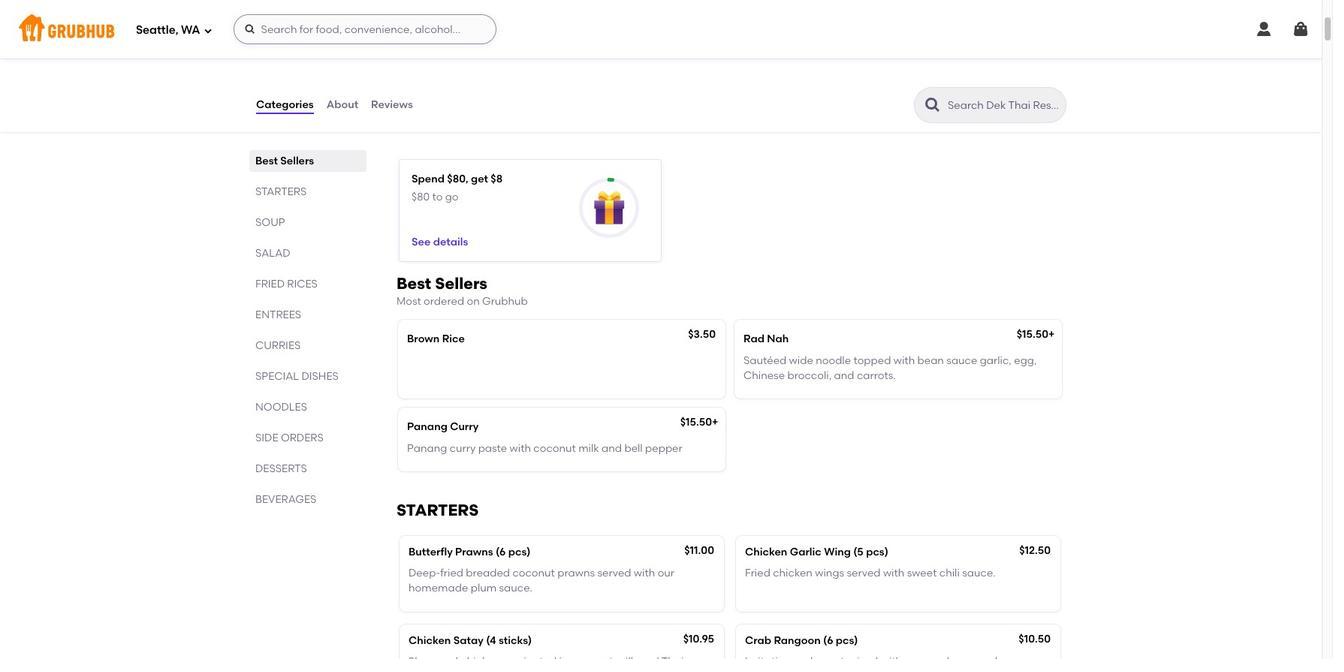 Task type: describe. For each thing, give the bounding box(es) containing it.
start group order
[[346, 46, 434, 59]]

panang curry
[[407, 421, 479, 434]]

orders
[[281, 432, 324, 445]]

topped
[[854, 354, 891, 367]]

start
[[346, 46, 371, 59]]

special dishes
[[255, 370, 339, 383]]

carrots.
[[857, 370, 896, 382]]

satay
[[454, 635, 484, 647]]

search icon image
[[924, 96, 942, 114]]

chicken for chicken satay (4 sticks)
[[409, 635, 451, 647]]

sautéed
[[744, 354, 787, 367]]

(4
[[486, 635, 496, 647]]

brown rice
[[407, 333, 465, 346]]

$12.50
[[1020, 545, 1051, 557]]

chicken
[[773, 567, 813, 580]]

to
[[432, 191, 443, 203]]

noodles
[[255, 401, 307, 414]]

rice
[[442, 333, 465, 346]]

with left 'sweet'
[[884, 567, 905, 580]]

noodles tab
[[255, 400, 361, 416]]

seattle,
[[136, 23, 178, 37]]

brown
[[407, 333, 440, 346]]

chicken garlic wing (5 pcs)
[[745, 546, 889, 559]]

served inside deep-fried breaded coconut prawns served with our homemade  plum sauce.
[[598, 567, 632, 580]]

0 vertical spatial sauce.
[[963, 567, 996, 580]]

garlic,
[[980, 354, 1012, 367]]

dishes
[[302, 370, 339, 383]]

option group containing 35–50 min
[[255, 0, 513, 27]]

desserts tab
[[255, 461, 361, 477]]

prawns
[[455, 546, 493, 559]]

rad nah
[[744, 333, 789, 346]]

homemade
[[409, 583, 468, 595]]

2 min from the left
[[473, 9, 489, 19]]

wings
[[815, 567, 845, 580]]

nah
[[767, 333, 789, 346]]

0 horizontal spatial svg image
[[203, 26, 212, 35]]

deep-fried breaded coconut prawns served with our homemade  plum sauce.
[[409, 567, 675, 595]]

preorder
[[274, 46, 319, 59]]

noodle
[[816, 354, 851, 367]]

fried
[[745, 567, 771, 580]]

bean
[[918, 354, 944, 367]]

$10.50
[[1019, 633, 1051, 646]]

side
[[255, 432, 278, 445]]

order
[[406, 46, 434, 59]]

Search Dek Thai Restaurant  search field
[[947, 98, 1062, 113]]

+ for sautéed wide noodle topped with bean sauce garlic, egg, chinese broccoli, and carrots.
[[1049, 329, 1055, 341]]

2 served from the left
[[847, 567, 881, 580]]

butterfly
[[409, 546, 453, 559]]

see details button
[[412, 229, 468, 256]]

$15.50 for panang curry paste with coconut milk and bell pepper
[[681, 416, 712, 429]]

crab rangoon (6 pcs)
[[745, 635, 859, 647]]

special
[[255, 370, 299, 383]]

with inside sautéed wide noodle topped with bean sauce garlic, egg, chinese broccoli, and carrots.
[[894, 354, 915, 367]]

$10.95
[[684, 633, 715, 646]]

fried
[[255, 278, 285, 291]]

pcs) for butterfly prawns (6 pcs)
[[508, 546, 531, 559]]

rad
[[744, 333, 765, 346]]

fried rices tab
[[255, 277, 361, 292]]

see details
[[412, 236, 468, 248]]

3.1
[[410, 9, 421, 19]]

side orders
[[255, 432, 324, 445]]

crab
[[745, 635, 772, 647]]

deep-
[[409, 567, 440, 580]]

$15.50 + for sautéed wide noodle topped with bean sauce garlic, egg, chinese broccoli, and carrots.
[[1017, 329, 1055, 341]]

wa
[[181, 23, 200, 37]]

soup tab
[[255, 215, 361, 231]]

35–50 min
[[296, 9, 341, 19]]

salad
[[255, 247, 290, 260]]

$11.00
[[685, 545, 715, 557]]

with right paste
[[510, 442, 531, 455]]

panang curry paste with coconut milk and bell pepper
[[407, 442, 683, 455]]

sauce
[[947, 354, 978, 367]]

1 horizontal spatial svg image
[[1292, 20, 1310, 38]]

sweet
[[907, 567, 937, 580]]

$8
[[491, 173, 503, 186]]

get
[[471, 173, 488, 186]]

reward icon image
[[593, 192, 626, 225]]

beverages tab
[[255, 492, 361, 508]]

about button
[[326, 78, 359, 132]]

best sellers most ordered on grubhub
[[397, 274, 528, 308]]

reviews
[[371, 98, 413, 111]]

most
[[397, 295, 421, 308]]

1 min from the left
[[325, 9, 341, 19]]

butterfly prawns (6 pcs)
[[409, 546, 531, 559]]

chicken for chicken garlic wing (5 pcs)
[[745, 546, 788, 559]]

entrees tab
[[255, 307, 361, 323]]

salad tab
[[255, 246, 361, 262]]

desserts
[[255, 463, 307, 476]]

milk
[[579, 442, 599, 455]]



Task type: vqa. For each thing, say whether or not it's contained in the screenshot.
Best Sellers Most ordered on Grubhub Sellers
yes



Task type: locate. For each thing, give the bounding box(es) containing it.
0 horizontal spatial pcs)
[[508, 546, 531, 559]]

best up most
[[397, 274, 431, 293]]

best inside "tab"
[[255, 155, 278, 168]]

chicken left satay
[[409, 635, 451, 647]]

(6 for rangoon
[[824, 635, 834, 647]]

1 horizontal spatial $15.50
[[1017, 329, 1049, 341]]

sellers up on
[[435, 274, 488, 293]]

(6 up breaded
[[496, 546, 506, 559]]

1 horizontal spatial $15.50 +
[[1017, 329, 1055, 341]]

best up "starters" tab
[[255, 155, 278, 168]]

1 served from the left
[[598, 567, 632, 580]]

on
[[467, 295, 480, 308]]

breaded
[[466, 567, 510, 580]]

with inside deep-fried breaded coconut prawns served with our homemade  plum sauce.
[[634, 567, 655, 580]]

pcs) right rangoon at bottom right
[[836, 635, 859, 647]]

served right prawns
[[598, 567, 632, 580]]

0 vertical spatial chicken
[[745, 546, 788, 559]]

1 horizontal spatial sellers
[[435, 274, 488, 293]]

$15.50 +
[[1017, 329, 1055, 341], [681, 416, 719, 429]]

chicken up "fried"
[[745, 546, 788, 559]]

entrees
[[255, 309, 301, 322]]

fried rices
[[255, 278, 318, 291]]

0 vertical spatial +
[[1049, 329, 1055, 341]]

1 vertical spatial sellers
[[435, 274, 488, 293]]

panang for panang curry paste with coconut milk and bell pepper
[[407, 442, 447, 455]]

0 horizontal spatial and
[[602, 442, 622, 455]]

soup
[[255, 216, 285, 229]]

chili
[[940, 567, 960, 580]]

group
[[373, 46, 404, 59]]

starters inside tab
[[255, 186, 307, 198]]

min right '35–50'
[[325, 9, 341, 19]]

0 vertical spatial (6
[[496, 546, 506, 559]]

coconut
[[534, 442, 576, 455], [513, 567, 555, 580]]

mi
[[424, 9, 435, 19]]

2 panang from the top
[[407, 442, 447, 455]]

sauce.
[[963, 567, 996, 580], [499, 583, 533, 595]]

1 vertical spatial $15.50
[[681, 416, 712, 429]]

curry
[[450, 442, 476, 455]]

plum
[[471, 583, 497, 595]]

starters up butterfly
[[397, 501, 479, 520]]

0 horizontal spatial starters
[[255, 186, 307, 198]]

egg,
[[1015, 354, 1037, 367]]

Search for food, convenience, alcohol... search field
[[233, 14, 496, 44]]

1 vertical spatial (6
[[824, 635, 834, 647]]

pcs) for crab rangoon (6 pcs)
[[836, 635, 859, 647]]

starters
[[255, 186, 307, 198], [397, 501, 479, 520]]

sauce. inside deep-fried breaded coconut prawns served with our homemade  plum sauce.
[[499, 583, 533, 595]]

$15.50 up "egg,"
[[1017, 329, 1049, 341]]

sellers inside best sellers most ordered on grubhub
[[435, 274, 488, 293]]

fried chicken wings served with sweet chili sauce.
[[745, 567, 996, 580]]

$15.50 + for panang curry paste with coconut milk and bell pepper
[[681, 416, 719, 429]]

with left bean in the bottom right of the page
[[894, 354, 915, 367]]

with
[[894, 354, 915, 367], [510, 442, 531, 455], [634, 567, 655, 580], [884, 567, 905, 580]]

see
[[412, 236, 431, 248]]

(5
[[854, 546, 864, 559]]

0 horizontal spatial svg image
[[244, 23, 256, 35]]

1 panang from the top
[[407, 421, 448, 434]]

1 vertical spatial panang
[[407, 442, 447, 455]]

garlic
[[790, 546, 822, 559]]

best sellers tab
[[255, 153, 361, 169]]

1 horizontal spatial chicken
[[745, 546, 788, 559]]

+
[[1049, 329, 1055, 341], [712, 416, 719, 429]]

pcs) up deep-fried breaded coconut prawns served with our homemade  plum sauce. at bottom
[[508, 546, 531, 559]]

best for best sellers
[[255, 155, 278, 168]]

sticks)
[[499, 635, 532, 647]]

(6 right rangoon at bottom right
[[824, 635, 834, 647]]

ordered
[[424, 295, 464, 308]]

seattle, wa
[[136, 23, 200, 37]]

paste
[[478, 442, 507, 455]]

with left our
[[634, 567, 655, 580]]

sautéed wide noodle topped with bean sauce garlic, egg, chinese broccoli, and carrots.
[[744, 354, 1037, 382]]

our
[[658, 567, 675, 580]]

curries tab
[[255, 338, 361, 354]]

option group
[[255, 0, 513, 27]]

spend
[[412, 173, 445, 186]]

served
[[598, 567, 632, 580], [847, 567, 881, 580]]

start group order button
[[328, 39, 434, 66]]

0 horizontal spatial $15.50
[[681, 416, 712, 429]]

1 horizontal spatial and
[[835, 370, 855, 382]]

(6
[[496, 546, 506, 559], [824, 635, 834, 647]]

sellers inside "tab"
[[280, 155, 314, 168]]

chicken
[[745, 546, 788, 559], [409, 635, 451, 647]]

0 horizontal spatial (6
[[496, 546, 506, 559]]

2 horizontal spatial svg image
[[1256, 20, 1274, 38]]

best sellers
[[255, 155, 314, 168]]

$80
[[412, 191, 430, 203]]

min
[[325, 9, 341, 19], [473, 9, 489, 19]]

0 vertical spatial $15.50
[[1017, 329, 1049, 341]]

starters tab
[[255, 184, 361, 200]]

0 horizontal spatial min
[[325, 9, 341, 19]]

broccoli,
[[788, 370, 832, 382]]

pcs)
[[508, 546, 531, 559], [866, 546, 889, 559], [836, 635, 859, 647]]

1 horizontal spatial (6
[[824, 635, 834, 647]]

main navigation navigation
[[0, 0, 1322, 59]]

(6 for prawns
[[496, 546, 506, 559]]

special dishes tab
[[255, 369, 361, 385]]

sellers
[[280, 155, 314, 168], [435, 274, 488, 293]]

categories
[[256, 98, 314, 111]]

pepper
[[645, 442, 683, 455]]

20–30
[[444, 9, 471, 19]]

details
[[433, 236, 468, 248]]

1 vertical spatial coconut
[[513, 567, 555, 580]]

svg image
[[1256, 20, 1274, 38], [203, 26, 212, 35], [255, 45, 271, 60]]

1 horizontal spatial +
[[1049, 329, 1055, 341]]

0 vertical spatial sellers
[[280, 155, 314, 168]]

svg image
[[1292, 20, 1310, 38], [244, 23, 256, 35]]

pcs) right '(5'
[[866, 546, 889, 559]]

1 horizontal spatial pcs)
[[836, 635, 859, 647]]

1 vertical spatial $15.50 +
[[681, 416, 719, 429]]

starters down 'best sellers' at the left
[[255, 186, 307, 198]]

$15.50
[[1017, 329, 1049, 341], [681, 416, 712, 429]]

fried
[[440, 567, 464, 580]]

panang down panang curry
[[407, 442, 447, 455]]

sellers for best sellers
[[280, 155, 314, 168]]

and down noodle
[[835, 370, 855, 382]]

1 vertical spatial chicken
[[409, 635, 451, 647]]

1 vertical spatial starters
[[397, 501, 479, 520]]

grubhub
[[482, 295, 528, 308]]

0 horizontal spatial $15.50 +
[[681, 416, 719, 429]]

0 vertical spatial and
[[835, 370, 855, 382]]

rangoon
[[774, 635, 821, 647]]

+ for panang curry paste with coconut milk and bell pepper
[[712, 416, 719, 429]]

$15.50 for sautéed wide noodle topped with bean sauce garlic, egg, chinese broccoli, and carrots.
[[1017, 329, 1049, 341]]

preorder button
[[255, 39, 319, 66]]

1 horizontal spatial served
[[847, 567, 881, 580]]

prawns
[[558, 567, 595, 580]]

0 vertical spatial $15.50 +
[[1017, 329, 1055, 341]]

best for best sellers most ordered on grubhub
[[397, 274, 431, 293]]

1 vertical spatial +
[[712, 416, 719, 429]]

1 horizontal spatial sauce.
[[963, 567, 996, 580]]

and left bell
[[602, 442, 622, 455]]

panang left curry
[[407, 421, 448, 434]]

0 horizontal spatial best
[[255, 155, 278, 168]]

curry
[[450, 421, 479, 434]]

best inside best sellers most ordered on grubhub
[[397, 274, 431, 293]]

1 vertical spatial and
[[602, 442, 622, 455]]

$15.50 up 'pepper'
[[681, 416, 712, 429]]

3.1 mi • 20–30 min
[[410, 9, 489, 19]]

curries
[[255, 340, 301, 352]]

coconut inside deep-fried breaded coconut prawns served with our homemade  plum sauce.
[[513, 567, 555, 580]]

and
[[835, 370, 855, 382], [602, 442, 622, 455]]

1 vertical spatial sauce.
[[499, 583, 533, 595]]

$80,
[[447, 173, 469, 186]]

spend $80, get $8 $80 to go
[[412, 173, 503, 203]]

1 horizontal spatial min
[[473, 9, 489, 19]]

coconut left the milk at the bottom left
[[534, 442, 576, 455]]

coconut left prawns
[[513, 567, 555, 580]]

beverages
[[255, 494, 317, 506]]

0 vertical spatial best
[[255, 155, 278, 168]]

people icon image
[[328, 45, 343, 60]]

wing
[[824, 546, 851, 559]]

0 horizontal spatial +
[[712, 416, 719, 429]]

0 vertical spatial coconut
[[534, 442, 576, 455]]

panang
[[407, 421, 448, 434], [407, 442, 447, 455]]

sellers for best sellers most ordered on grubhub
[[435, 274, 488, 293]]

served down '(5'
[[847, 567, 881, 580]]

wide
[[789, 354, 814, 367]]

$3.50
[[688, 329, 716, 341]]

0 horizontal spatial served
[[598, 567, 632, 580]]

min right 20–30
[[473, 9, 489, 19]]

about
[[327, 98, 358, 111]]

1 horizontal spatial starters
[[397, 501, 479, 520]]

categories button
[[255, 78, 315, 132]]

best
[[255, 155, 278, 168], [397, 274, 431, 293]]

1 horizontal spatial best
[[397, 274, 431, 293]]

side orders tab
[[255, 431, 361, 446]]

0 vertical spatial starters
[[255, 186, 307, 198]]

sauce. down breaded
[[499, 583, 533, 595]]

0 horizontal spatial sellers
[[280, 155, 314, 168]]

panang for panang curry
[[407, 421, 448, 434]]

svg image inside "preorder" button
[[255, 45, 271, 60]]

$15.50 + up "egg,"
[[1017, 329, 1055, 341]]

chinese
[[744, 370, 785, 382]]

sauce. right chili
[[963, 567, 996, 580]]

0 horizontal spatial chicken
[[409, 635, 451, 647]]

35–50
[[296, 9, 323, 19]]

$15.50 + up 'pepper'
[[681, 416, 719, 429]]

1 vertical spatial best
[[397, 274, 431, 293]]

2 horizontal spatial pcs)
[[866, 546, 889, 559]]

sellers up "starters" tab
[[280, 155, 314, 168]]

•
[[438, 9, 441, 19]]

0 horizontal spatial sauce.
[[499, 583, 533, 595]]

and inside sautéed wide noodle topped with bean sauce garlic, egg, chinese broccoli, and carrots.
[[835, 370, 855, 382]]

0 vertical spatial panang
[[407, 421, 448, 434]]

bell
[[625, 442, 643, 455]]

1 horizontal spatial svg image
[[255, 45, 271, 60]]



